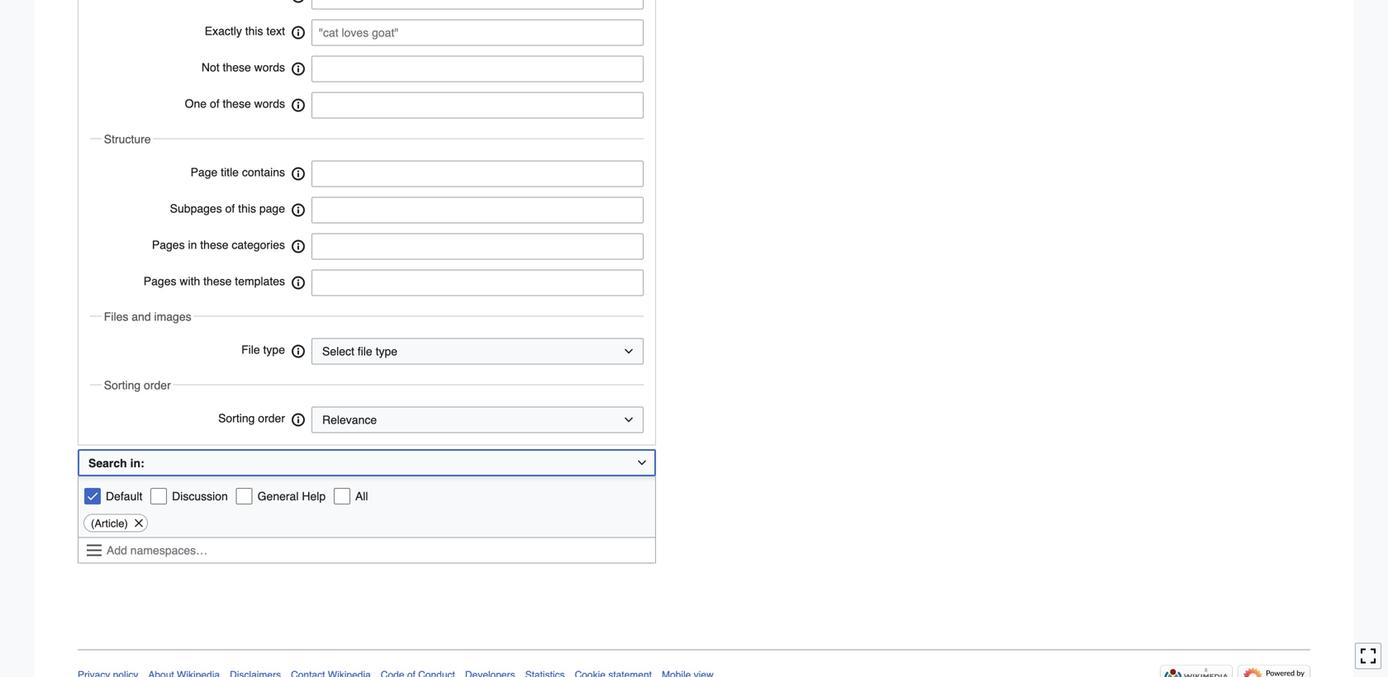 Task type: describe. For each thing, give the bounding box(es) containing it.
1 check image from the left
[[84, 489, 101, 505]]

these for words
[[223, 97, 251, 110]]

in:
[[130, 457, 144, 470]]

powered by mediawiki image
[[1238, 665, 1311, 678]]

Exactly this text text field
[[312, 20, 644, 46]]

contains
[[242, 166, 285, 179]]

structure
[[104, 133, 151, 146]]

Sorting order Relevance field
[[312, 407, 644, 434]]

1 horizontal spatial sorting
[[218, 412, 255, 425]]

1 words from the top
[[254, 61, 285, 74]]

search
[[88, 457, 127, 470]]

help image for file type
[[290, 339, 307, 364]]

(article)
[[91, 518, 128, 530]]

subpages of this page
[[170, 202, 285, 215]]

check image for discussion
[[151, 489, 167, 505]]

page
[[259, 202, 285, 215]]

exactly this text
[[205, 25, 285, 38]]

images
[[154, 310, 191, 323]]

with
[[180, 275, 200, 288]]

0 horizontal spatial sorting order
[[104, 379, 171, 392]]

and
[[132, 310, 151, 323]]

help image for one of these words
[[290, 93, 307, 118]]

File type Select file type field
[[312, 339, 644, 365]]

title
[[221, 166, 239, 179]]

help image for pages in these categories
[[290, 234, 307, 259]]

all
[[355, 490, 368, 503]]

general help
[[258, 490, 326, 503]]

these for templates
[[203, 275, 232, 288]]

wikimedia foundation image
[[1160, 665, 1233, 678]]

help image for exactly this text
[[290, 20, 307, 45]]

select
[[322, 345, 354, 358]]

pages for pages with these templates
[[144, 275, 176, 288]]

Subpages of this page text field
[[312, 197, 644, 224]]

not
[[201, 61, 219, 74]]

page title contains
[[191, 166, 285, 179]]

select file type
[[322, 345, 397, 358]]

0 horizontal spatial order
[[144, 379, 171, 392]]

search in: button
[[78, 449, 656, 477]]

these right not
[[223, 61, 251, 74]]

2 check image from the left
[[236, 489, 253, 505]]

relevance
[[322, 414, 377, 427]]

0 vertical spatial sorting
[[104, 379, 141, 392]]

one
[[185, 97, 207, 110]]

pages for pages in these categories
[[152, 239, 185, 252]]

of for one
[[210, 97, 219, 110]]

search in: element
[[78, 449, 656, 477]]



Task type: locate. For each thing, give the bounding box(es) containing it.
words down not these words
[[254, 97, 285, 110]]

check image right the default
[[151, 489, 167, 505]]

0 vertical spatial of
[[210, 97, 219, 110]]

pages left in
[[152, 239, 185, 252]]

pages in these categories
[[152, 239, 285, 252]]

help image for pages with these templates
[[290, 271, 307, 296]]

fullscreen image
[[1360, 648, 1377, 665]]

Pages in these categories text field
[[319, 234, 440, 259]]

1 vertical spatial order
[[258, 412, 285, 425]]

categories
[[232, 239, 285, 252]]

order
[[144, 379, 171, 392], [258, 412, 285, 425]]

help image right one of these words at the top of page
[[290, 93, 307, 118]]

0 vertical spatial sorting order
[[104, 379, 171, 392]]

page
[[191, 166, 218, 179]]

help image right text
[[290, 20, 307, 45]]

One of these words text field
[[319, 93, 616, 118]]

sorting order down the file
[[218, 412, 285, 425]]

These words text field
[[319, 0, 616, 9]]

one of these words
[[185, 97, 285, 110]]

of right one
[[210, 97, 219, 110]]

help image for subpages of this page
[[290, 198, 307, 223]]

default
[[106, 490, 142, 503]]

footer
[[78, 650, 1311, 678]]

these right in
[[200, 239, 228, 252]]

check image left the default
[[84, 489, 101, 505]]

this left text
[[245, 25, 263, 38]]

0 horizontal spatial check image
[[84, 489, 101, 505]]

sorting down files
[[104, 379, 141, 392]]

of right subpages
[[225, 202, 235, 215]]

1 horizontal spatial type
[[376, 345, 397, 358]]

help image
[[290, 20, 307, 45], [290, 93, 307, 118], [290, 198, 307, 223], [290, 408, 307, 433]]

type
[[263, 343, 285, 357], [376, 345, 397, 358]]

help image
[[290, 0, 307, 9], [290, 57, 307, 82], [290, 162, 307, 186], [290, 234, 307, 259], [290, 271, 307, 296], [290, 339, 307, 364]]

5 help image from the top
[[290, 271, 307, 296]]

help image for page title contains
[[290, 162, 307, 186]]

0 horizontal spatial of
[[210, 97, 219, 110]]

help image right page
[[290, 198, 307, 223]]

1 vertical spatial this
[[238, 202, 256, 215]]

6 help image from the top
[[290, 339, 307, 364]]

help image for sorting order
[[290, 408, 307, 433]]

help image left the relevance
[[290, 408, 307, 433]]

check image
[[84, 489, 101, 505], [236, 489, 253, 505]]

file
[[241, 343, 260, 357]]

Relevance text field
[[322, 412, 377, 429]]

discussion
[[172, 490, 228, 503]]

templates
[[235, 275, 285, 288]]

help image for not these words
[[290, 57, 307, 82]]

this left page
[[238, 202, 256, 215]]

1 horizontal spatial sorting order
[[218, 412, 285, 425]]

1 horizontal spatial order
[[258, 412, 285, 425]]

1 vertical spatial sorting
[[218, 412, 255, 425]]

1 vertical spatial sorting order
[[218, 412, 285, 425]]

pages left with
[[144, 275, 176, 288]]

text
[[266, 25, 285, 38]]

of
[[210, 97, 219, 110], [225, 202, 235, 215]]

check image
[[151, 489, 167, 505], [334, 489, 350, 505]]

1 horizontal spatial of
[[225, 202, 235, 215]]

0 vertical spatial order
[[144, 379, 171, 392]]

Page title contains text field
[[312, 161, 644, 187]]

Not these words text field
[[319, 57, 616, 82]]

files and images
[[104, 310, 191, 323]]

subpages
[[170, 202, 222, 215]]

1 horizontal spatial check image
[[334, 489, 350, 505]]

not these words
[[201, 61, 285, 74]]

order down files and images
[[144, 379, 171, 392]]

this
[[245, 25, 263, 38], [238, 202, 256, 215]]

these down not these words
[[223, 97, 251, 110]]

in
[[188, 239, 197, 252]]

these right with
[[203, 275, 232, 288]]

help
[[302, 490, 326, 503]]

file type
[[241, 343, 285, 357]]

0 vertical spatial words
[[254, 61, 285, 74]]

sorting
[[104, 379, 141, 392], [218, 412, 255, 425]]

Add namespaces… text field
[[78, 538, 655, 564]]

3 help image from the top
[[290, 162, 307, 186]]

pages with these templates
[[144, 275, 285, 288]]

1 vertical spatial words
[[254, 97, 285, 110]]

general
[[258, 490, 299, 503]]

sorting down the file
[[218, 412, 255, 425]]

1 vertical spatial pages
[[144, 275, 176, 288]]

of for subpages
[[225, 202, 235, 215]]

1 check image from the left
[[151, 489, 167, 505]]

0 horizontal spatial check image
[[151, 489, 167, 505]]

check image for all
[[334, 489, 350, 505]]

2 check image from the left
[[334, 489, 350, 505]]

2 help image from the top
[[290, 93, 307, 118]]

check image left general
[[236, 489, 253, 505]]

1 vertical spatial of
[[225, 202, 235, 215]]

file
[[358, 345, 372, 358]]

words
[[254, 61, 285, 74], [254, 97, 285, 110]]

0 vertical spatial pages
[[152, 239, 185, 252]]

these
[[223, 61, 251, 74], [223, 97, 251, 110], [200, 239, 228, 252], [203, 275, 232, 288]]

pages
[[152, 239, 185, 252], [144, 275, 176, 288]]

files
[[104, 310, 128, 323]]

2 words from the top
[[254, 97, 285, 110]]

check image left 'all'
[[334, 489, 350, 505]]

sorting order down and
[[104, 379, 171, 392]]

words down text
[[254, 61, 285, 74]]

1 help image from the top
[[290, 20, 307, 45]]

3 help image from the top
[[290, 198, 307, 223]]

search in:
[[88, 457, 144, 470]]

0 horizontal spatial type
[[263, 343, 285, 357]]

2 help image from the top
[[290, 57, 307, 82]]

these for categories
[[200, 239, 228, 252]]

Select file type text field
[[322, 343, 397, 360]]

order down file type
[[258, 412, 285, 425]]

4 help image from the top
[[290, 408, 307, 433]]

exactly
[[205, 25, 242, 38]]

4 help image from the top
[[290, 234, 307, 259]]

sorting order
[[104, 379, 171, 392], [218, 412, 285, 425]]

type inside select file type text field
[[376, 345, 397, 358]]

1 help image from the top
[[290, 0, 307, 9]]

remove image
[[133, 515, 144, 532]]

1 horizontal spatial check image
[[236, 489, 253, 505]]

0 horizontal spatial sorting
[[104, 379, 141, 392]]

0 vertical spatial this
[[245, 25, 263, 38]]



Task type: vqa. For each thing, say whether or not it's contained in the screenshot.
the top SORTING ORDER
yes



